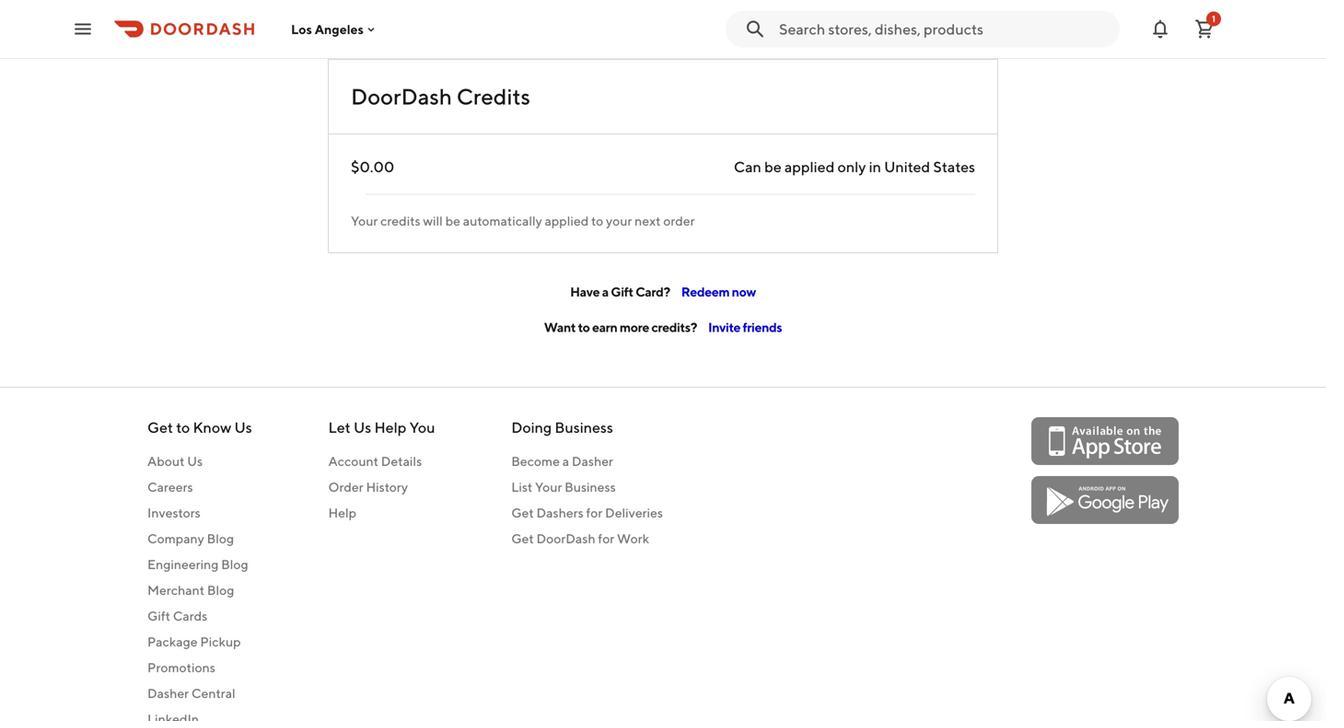 Task type: locate. For each thing, give the bounding box(es) containing it.
0 vertical spatial get
[[147, 419, 173, 436]]

your left the credits
[[351, 213, 378, 229]]

order history
[[328, 480, 408, 495]]

0 horizontal spatial to
[[176, 419, 190, 436]]

0 horizontal spatial applied
[[545, 213, 589, 229]]

earn
[[592, 320, 618, 335]]

can
[[734, 158, 762, 176]]

help
[[374, 419, 407, 436], [328, 505, 357, 521]]

a
[[602, 284, 609, 299], [563, 454, 569, 469]]

1 vertical spatial to
[[578, 320, 590, 335]]

careers link
[[147, 478, 252, 497]]

applied left only
[[785, 158, 835, 176]]

0 vertical spatial blog
[[207, 531, 234, 546]]

us up careers link
[[187, 454, 203, 469]]

1 vertical spatial help
[[328, 505, 357, 521]]

blog down investors link
[[207, 531, 234, 546]]

for
[[586, 505, 603, 521], [598, 531, 615, 546]]

to
[[592, 213, 604, 229], [578, 320, 590, 335], [176, 419, 190, 436]]

let
[[328, 419, 351, 436]]

blog down the company blog link
[[221, 557, 248, 572]]

0 vertical spatial for
[[586, 505, 603, 521]]

us
[[234, 419, 252, 436], [354, 419, 372, 436], [187, 454, 203, 469]]

doordash down dashers
[[537, 531, 596, 546]]

0 vertical spatial gift
[[611, 284, 634, 299]]

0 vertical spatial be
[[765, 158, 782, 176]]

1 vertical spatial get
[[512, 505, 534, 521]]

gift
[[611, 284, 634, 299], [147, 609, 170, 624]]

0 horizontal spatial your
[[351, 213, 378, 229]]

dasher down "promotions"
[[147, 686, 189, 701]]

doordash up $0.00
[[351, 83, 452, 110]]

about
[[147, 454, 185, 469]]

0 horizontal spatial us
[[187, 454, 203, 469]]

merchant blog
[[147, 583, 234, 598]]

1 vertical spatial be
[[446, 213, 461, 229]]

$0.00
[[351, 158, 395, 176]]

2 vertical spatial blog
[[207, 583, 234, 598]]

1 vertical spatial gift
[[147, 609, 170, 624]]

be right the 'will'
[[446, 213, 461, 229]]

1 horizontal spatial your
[[535, 480, 562, 495]]

doing
[[512, 419, 552, 436]]

1 button
[[1187, 11, 1224, 47]]

will
[[423, 213, 443, 229]]

to for us
[[176, 419, 190, 436]]

1 horizontal spatial to
[[578, 320, 590, 335]]

get doordash for work link
[[512, 530, 663, 548]]

Store search: begin typing to search for stores available on DoorDash text field
[[779, 19, 1109, 39]]

merchant
[[147, 583, 205, 598]]

you
[[410, 419, 435, 436]]

want to earn more credits?
[[544, 320, 697, 335]]

for down list your business link
[[586, 505, 603, 521]]

us for about us
[[187, 454, 203, 469]]

a up list your business
[[563, 454, 569, 469]]

let us help you
[[328, 419, 435, 436]]

applied left your
[[545, 213, 589, 229]]

0 vertical spatial to
[[592, 213, 604, 229]]

help down order
[[328, 505, 357, 521]]

get dashers for deliveries link
[[512, 504, 663, 522]]

0 vertical spatial a
[[602, 284, 609, 299]]

us right let
[[354, 419, 372, 436]]

1 vertical spatial blog
[[221, 557, 248, 572]]

be right can
[[765, 158, 782, 176]]

a right have
[[602, 284, 609, 299]]

business
[[555, 419, 613, 436], [565, 480, 616, 495]]

blog for engineering blog
[[221, 557, 248, 572]]

next
[[635, 213, 661, 229]]

1
[[1213, 13, 1216, 24]]

your
[[351, 213, 378, 229], [535, 480, 562, 495]]

1 horizontal spatial be
[[765, 158, 782, 176]]

order
[[664, 213, 695, 229]]

become a dasher
[[512, 454, 614, 469]]

1 vertical spatial a
[[563, 454, 569, 469]]

0 horizontal spatial a
[[563, 454, 569, 469]]

business down 'become a dasher' link
[[565, 480, 616, 495]]

blog
[[207, 531, 234, 546], [221, 557, 248, 572], [207, 583, 234, 598]]

more
[[620, 320, 650, 335]]

0 horizontal spatial doordash
[[351, 83, 452, 110]]

1 items, open order cart image
[[1194, 18, 1216, 40]]

dasher up list your business link
[[572, 454, 614, 469]]

2 horizontal spatial to
[[592, 213, 604, 229]]

1 vertical spatial applied
[[545, 213, 589, 229]]

0 horizontal spatial help
[[328, 505, 357, 521]]

be
[[765, 158, 782, 176], [446, 213, 461, 229]]

list your business link
[[512, 478, 663, 497]]

1 horizontal spatial dasher
[[572, 454, 614, 469]]

your right list
[[535, 480, 562, 495]]

have
[[570, 284, 600, 299]]

los angeles
[[291, 21, 364, 37]]

1 vertical spatial business
[[565, 480, 616, 495]]

doordash
[[351, 83, 452, 110], [537, 531, 596, 546]]

blog down engineering blog link
[[207, 583, 234, 598]]

us right "know"
[[234, 419, 252, 436]]

get for get to know us
[[147, 419, 173, 436]]

get dashers for deliveries
[[512, 505, 663, 521]]

1 horizontal spatial applied
[[785, 158, 835, 176]]

0 vertical spatial applied
[[785, 158, 835, 176]]

get doordash for work
[[512, 531, 650, 546]]

gift left card?
[[611, 284, 634, 299]]

get
[[147, 419, 173, 436], [512, 505, 534, 521], [512, 531, 534, 546]]

about us
[[147, 454, 203, 469]]

careers
[[147, 480, 193, 495]]

for for doordash
[[598, 531, 615, 546]]

0 horizontal spatial gift
[[147, 609, 170, 624]]

1 horizontal spatial gift
[[611, 284, 634, 299]]

2 vertical spatial get
[[512, 531, 534, 546]]

package
[[147, 634, 198, 650]]

know
[[193, 419, 232, 436]]

to left your
[[592, 213, 604, 229]]

1 horizontal spatial doordash
[[537, 531, 596, 546]]

company blog
[[147, 531, 234, 546]]

1 vertical spatial for
[[598, 531, 615, 546]]

cards
[[173, 609, 208, 624]]

0 vertical spatial help
[[374, 419, 407, 436]]

list your business
[[512, 480, 616, 495]]

central
[[192, 686, 236, 701]]

dasher
[[572, 454, 614, 469], [147, 686, 189, 701]]

gift up package
[[147, 609, 170, 624]]

to left "know"
[[176, 419, 190, 436]]

dashers
[[537, 505, 584, 521]]

business up 'become a dasher' link
[[555, 419, 613, 436]]

1 vertical spatial dasher
[[147, 686, 189, 701]]

become a dasher link
[[512, 452, 663, 471]]

2 vertical spatial to
[[176, 419, 190, 436]]

0 horizontal spatial dasher
[[147, 686, 189, 701]]

us for let us help you
[[354, 419, 372, 436]]

can be applied only in united states
[[734, 158, 976, 176]]

applied
[[785, 158, 835, 176], [545, 213, 589, 229]]

promotions
[[147, 660, 215, 675]]

2 horizontal spatial us
[[354, 419, 372, 436]]

0 vertical spatial dasher
[[572, 454, 614, 469]]

for left work
[[598, 531, 615, 546]]

1 horizontal spatial a
[[602, 284, 609, 299]]

to left earn
[[578, 320, 590, 335]]

blog for merchant blog
[[207, 583, 234, 598]]

0 vertical spatial business
[[555, 419, 613, 436]]

1 horizontal spatial help
[[374, 419, 407, 436]]

help left you
[[374, 419, 407, 436]]

0 horizontal spatial be
[[446, 213, 461, 229]]



Task type: describe. For each thing, give the bounding box(es) containing it.
engineering
[[147, 557, 219, 572]]

history
[[366, 480, 408, 495]]

gift cards
[[147, 609, 208, 624]]

1 vertical spatial your
[[535, 480, 562, 495]]

blog for company blog
[[207, 531, 234, 546]]

redeem
[[682, 284, 730, 299]]

redeem now link
[[682, 284, 756, 299]]

company
[[147, 531, 204, 546]]

details
[[381, 454, 422, 469]]

now
[[732, 284, 756, 299]]

gift inside the gift cards link
[[147, 609, 170, 624]]

credits?
[[652, 320, 697, 335]]

friends
[[743, 320, 782, 335]]

engineering blog
[[147, 557, 248, 572]]

invite friends
[[709, 320, 782, 335]]

los angeles button
[[291, 21, 379, 37]]

for for dashers
[[586, 505, 603, 521]]

1 horizontal spatial us
[[234, 419, 252, 436]]

dasher central link
[[147, 685, 252, 703]]

los
[[291, 21, 312, 37]]

redeem now
[[682, 284, 756, 299]]

list
[[512, 480, 533, 495]]

become
[[512, 454, 560, 469]]

want
[[544, 320, 576, 335]]

investors
[[147, 505, 201, 521]]

order history link
[[328, 478, 435, 497]]

invite friends link
[[709, 320, 782, 335]]

a for gift
[[602, 284, 609, 299]]

doordash credits
[[351, 83, 531, 110]]

credits
[[457, 83, 531, 110]]

investors link
[[147, 504, 252, 522]]

notification bell image
[[1150, 18, 1172, 40]]

automatically
[[463, 213, 542, 229]]

account
[[328, 454, 379, 469]]

card?
[[636, 284, 671, 299]]

have a gift card?
[[570, 284, 671, 299]]

get to know us
[[147, 419, 252, 436]]

get for get dashers for deliveries
[[512, 505, 534, 521]]

1 vertical spatial doordash
[[537, 531, 596, 546]]

get for get doordash for work
[[512, 531, 534, 546]]

angeles
[[315, 21, 364, 37]]

0 vertical spatial doordash
[[351, 83, 452, 110]]

pickup
[[200, 634, 241, 650]]

about us link
[[147, 452, 252, 471]]

states
[[934, 158, 976, 176]]

to for more
[[578, 320, 590, 335]]

dasher central
[[147, 686, 236, 701]]

only
[[838, 158, 866, 176]]

invite
[[709, 320, 741, 335]]

merchant blog link
[[147, 581, 252, 600]]

in
[[869, 158, 882, 176]]

open menu image
[[72, 18, 94, 40]]

a for dasher
[[563, 454, 569, 469]]

your credits will be automatically applied to your next order
[[351, 213, 695, 229]]

company blog link
[[147, 530, 252, 548]]

engineering blog link
[[147, 556, 252, 574]]

promotions link
[[147, 659, 252, 677]]

help link
[[328, 504, 435, 522]]

account details link
[[328, 452, 435, 471]]

work
[[617, 531, 650, 546]]

your
[[606, 213, 632, 229]]

package pickup link
[[147, 633, 252, 651]]

account details
[[328, 454, 422, 469]]

order
[[328, 480, 364, 495]]

doing business
[[512, 419, 613, 436]]

deliveries
[[605, 505, 663, 521]]

gift cards link
[[147, 607, 252, 626]]

0 vertical spatial your
[[351, 213, 378, 229]]

united
[[885, 158, 931, 176]]

credits
[[381, 213, 421, 229]]

package pickup
[[147, 634, 241, 650]]



Task type: vqa. For each thing, say whether or not it's contained in the screenshot.
the bottom applied
yes



